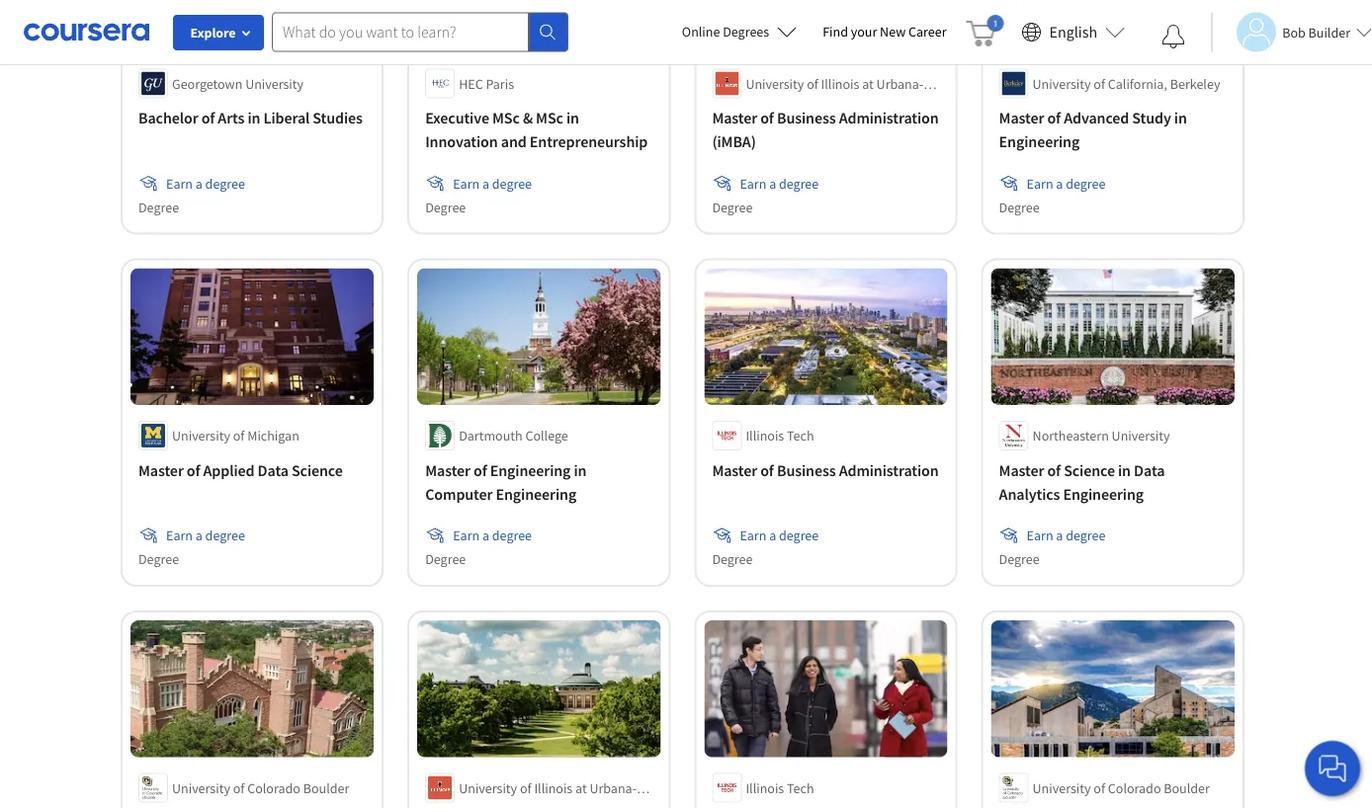 Task type: locate. For each thing, give the bounding box(es) containing it.
new
[[880, 23, 906, 41]]

earn a degree down arts on the left top of page
[[166, 175, 245, 192]]

a down the master of advanced study in engineering on the top right
[[1056, 175, 1063, 192]]

0 horizontal spatial university of illinois at urbana- champaign
[[459, 780, 637, 809]]

online degrees button
[[666, 10, 813, 53]]

of inside master of business administration (imba)
[[761, 108, 774, 128]]

master of science in data analytics engineering link
[[999, 459, 1227, 506]]

shopping cart: 1 item image
[[967, 15, 1004, 46]]

science down michigan
[[292, 461, 343, 481]]

tech
[[787, 427, 814, 445], [787, 780, 814, 797]]

urbana-
[[877, 75, 924, 92], [590, 780, 637, 797]]

earn down the master of advanced study in engineering on the top right
[[1027, 175, 1054, 192]]

illinois tech
[[746, 427, 814, 445], [746, 780, 814, 797]]

earn a degree down (imba)
[[740, 175, 819, 192]]

degree down master of engineering in computer engineering
[[492, 527, 532, 545]]

earn a degree down applied
[[166, 527, 245, 545]]

earn a degree
[[166, 175, 245, 192], [453, 175, 532, 192], [740, 175, 819, 192], [1027, 175, 1106, 192], [166, 527, 245, 545], [453, 527, 532, 545], [740, 527, 819, 545], [1027, 527, 1106, 545]]

of inside the bachelor of arts in liberal studies 'link'
[[201, 108, 215, 128]]

master of engineering in computer engineering
[[425, 461, 587, 504]]

a down master of applied data science
[[196, 527, 203, 545]]

of inside master of applied data science 'link'
[[187, 461, 200, 481]]

science inside 'link'
[[292, 461, 343, 481]]

master for master of advanced study in engineering
[[999, 108, 1045, 128]]

degree for master of advanced study in engineering
[[999, 198, 1040, 216]]

earn down master of business administration
[[740, 527, 767, 545]]

degree for bachelor of arts in liberal studies
[[138, 198, 179, 216]]

degree for master of science in data analytics engineering
[[1066, 527, 1106, 545]]

earn a degree down analytics
[[1027, 527, 1106, 545]]

data
[[258, 461, 289, 481], [1134, 461, 1165, 481]]

english
[[1050, 22, 1098, 42]]

master inside master of science in data analytics engineering
[[999, 461, 1045, 481]]

bob
[[1283, 23, 1306, 41]]

earn
[[166, 175, 193, 192], [453, 175, 480, 192], [740, 175, 767, 192], [1027, 175, 1054, 192], [166, 527, 193, 545], [453, 527, 480, 545], [740, 527, 767, 545], [1027, 527, 1054, 545]]

a down innovation
[[482, 175, 489, 192]]

1 horizontal spatial champaign
[[746, 94, 812, 112]]

earn down master of applied data science
[[166, 527, 193, 545]]

0 horizontal spatial msc
[[492, 108, 520, 128]]

earn down innovation
[[453, 175, 480, 192]]

coursera image
[[24, 16, 149, 48]]

a for master of science in data analytics engineering
[[1056, 527, 1063, 545]]

0 vertical spatial illinois tech
[[746, 427, 814, 445]]

earn down (imba)
[[740, 175, 767, 192]]

administration for master of business administration
[[839, 461, 939, 481]]

1 university of colorado boulder from the left
[[172, 780, 349, 797]]

degree for bachelor of arts in liberal studies
[[205, 175, 245, 192]]

earn for master of business administration
[[740, 527, 767, 545]]

study
[[1133, 108, 1172, 128]]

data down northeastern university
[[1134, 461, 1165, 481]]

explore button
[[173, 15, 264, 50]]

1 msc from the left
[[492, 108, 520, 128]]

science down northeastern university
[[1064, 461, 1115, 481]]

explore
[[190, 24, 236, 42]]

online degrees
[[682, 23, 769, 41]]

earn a degree for master of science in data analytics engineering
[[1027, 527, 1106, 545]]

of for bachelor of arts in liberal studies
[[201, 108, 215, 128]]

of for master of business administration
[[761, 461, 774, 481]]

university of california, berkeley
[[1033, 75, 1221, 92]]

1 horizontal spatial colorado
[[1108, 780, 1161, 797]]

master
[[712, 108, 758, 128], [999, 108, 1045, 128], [138, 461, 184, 481], [425, 461, 471, 481], [712, 461, 758, 481], [999, 461, 1045, 481]]

1 horizontal spatial urbana-
[[877, 75, 924, 92]]

degree down and
[[492, 175, 532, 192]]

dartmouth
[[459, 427, 523, 445]]

earn down bachelor
[[166, 175, 193, 192]]

in inside master of engineering in computer engineering
[[574, 461, 587, 481]]

degree down master of science in data analytics engineering
[[1066, 527, 1106, 545]]

earn a degree down computer
[[453, 527, 532, 545]]

1 business from the top
[[777, 108, 836, 128]]

0 vertical spatial tech
[[787, 427, 814, 445]]

illinois
[[821, 75, 860, 92], [746, 427, 784, 445], [534, 780, 573, 797], [746, 780, 784, 797]]

bachelor of arts in liberal studies
[[138, 108, 363, 128]]

degree down master of business administration (imba)
[[779, 175, 819, 192]]

master of business administration (imba) link
[[712, 106, 940, 154]]

a down analytics
[[1056, 527, 1063, 545]]

earn a degree for executive msc & msc in innovation and entrepreneurship
[[453, 175, 532, 192]]

university
[[245, 75, 304, 92], [746, 75, 804, 92], [1033, 75, 1091, 92], [172, 427, 230, 445], [1112, 427, 1170, 445], [172, 780, 230, 797], [459, 780, 517, 797], [1033, 780, 1091, 797]]

find
[[823, 23, 848, 41]]

1 vertical spatial champaign
[[459, 799, 525, 809]]

hec paris
[[459, 75, 514, 92]]

1 horizontal spatial msc
[[536, 108, 563, 128]]

michigan
[[247, 427, 299, 445]]

1 vertical spatial business
[[777, 461, 836, 481]]

business
[[777, 108, 836, 128], [777, 461, 836, 481]]

degree down arts on the left top of page
[[205, 175, 245, 192]]

a down computer
[[482, 527, 489, 545]]

0 vertical spatial university of illinois at urbana- champaign
[[746, 75, 924, 112]]

earn for master of applied data science
[[166, 527, 193, 545]]

0 horizontal spatial data
[[258, 461, 289, 481]]

administration inside master of business administration (imba)
[[839, 108, 939, 128]]

degree for executive msc & msc in innovation and entrepreneurship
[[492, 175, 532, 192]]

earn a degree down and
[[453, 175, 532, 192]]

master inside master of engineering in computer engineering
[[425, 461, 471, 481]]

your
[[851, 23, 877, 41]]

0 horizontal spatial colorado
[[247, 780, 300, 797]]

of for master of science in data analytics engineering
[[1048, 461, 1061, 481]]

a for master of business administration (imba)
[[769, 175, 776, 192]]

engineering
[[999, 132, 1080, 152], [490, 461, 571, 481], [496, 484, 577, 504], [1063, 484, 1144, 504]]

master of advanced study in engineering
[[999, 108, 1187, 152]]

degree for master of applied data science
[[205, 527, 245, 545]]

1 administration from the top
[[839, 108, 939, 128]]

None search field
[[272, 12, 569, 52]]

chat with us image
[[1317, 753, 1349, 785]]

0 vertical spatial urbana-
[[877, 75, 924, 92]]

of inside the master of business administration link
[[761, 461, 774, 481]]

degree
[[138, 198, 179, 216], [425, 198, 466, 216], [712, 198, 753, 216], [999, 198, 1040, 216], [138, 551, 179, 569], [425, 551, 466, 569], [712, 551, 753, 569], [999, 551, 1040, 569]]

administration inside the master of business administration link
[[839, 461, 939, 481]]

boulder
[[303, 780, 349, 797], [1164, 780, 1210, 797]]

innovation
[[425, 132, 498, 152]]

2 administration from the top
[[839, 461, 939, 481]]

1 vertical spatial administration
[[839, 461, 939, 481]]

and
[[501, 132, 527, 152]]

2 business from the top
[[777, 461, 836, 481]]

0 horizontal spatial urbana-
[[590, 780, 637, 797]]

champaign
[[746, 94, 812, 112], [459, 799, 525, 809]]

university of michigan
[[172, 427, 299, 445]]

1 data from the left
[[258, 461, 289, 481]]

in inside master of science in data analytics engineering
[[1118, 461, 1131, 481]]

entrepreneurship
[[530, 132, 648, 152]]

degree for master of applied data science
[[138, 551, 179, 569]]

master inside master of business administration (imba)
[[712, 108, 758, 128]]

a down bachelor
[[196, 175, 203, 192]]

a down master of business administration (imba)
[[769, 175, 776, 192]]

applied
[[203, 461, 255, 481]]

of inside the master of advanced study in engineering
[[1048, 108, 1061, 128]]

in inside the master of advanced study in engineering
[[1175, 108, 1187, 128]]

bachelor of arts in liberal studies link
[[138, 106, 366, 130]]

business for master of business administration (imba)
[[777, 108, 836, 128]]

degree down the master of advanced study in engineering on the top right
[[1066, 175, 1106, 192]]

master inside 'link'
[[138, 461, 184, 481]]

earn down computer
[[453, 527, 480, 545]]

earn a degree for bachelor of arts in liberal studies
[[166, 175, 245, 192]]

earn for master of science in data analytics engineering
[[1027, 527, 1054, 545]]

degree for master of business administration (imba)
[[779, 175, 819, 192]]

in
[[248, 108, 260, 128], [567, 108, 579, 128], [1175, 108, 1187, 128], [574, 461, 587, 481], [1118, 461, 1131, 481]]

msc right &
[[536, 108, 563, 128]]

0 horizontal spatial boulder
[[303, 780, 349, 797]]

2 science from the left
[[1064, 461, 1115, 481]]

2 msc from the left
[[536, 108, 563, 128]]

msc
[[492, 108, 520, 128], [536, 108, 563, 128]]

at
[[862, 75, 874, 92], [576, 780, 587, 797]]

0 vertical spatial administration
[[839, 108, 939, 128]]

earn a degree down the master of advanced study in engineering on the top right
[[1027, 175, 1106, 192]]

english button
[[1014, 0, 1133, 64]]

a for master of advanced study in engineering
[[1056, 175, 1063, 192]]

2 university of colorado boulder from the left
[[1033, 780, 1210, 797]]

earn a degree down master of business administration
[[740, 527, 819, 545]]

1 horizontal spatial data
[[1134, 461, 1165, 481]]

1 vertical spatial illinois tech
[[746, 780, 814, 797]]

degree
[[205, 175, 245, 192], [492, 175, 532, 192], [779, 175, 819, 192], [1066, 175, 1106, 192], [205, 527, 245, 545], [492, 527, 532, 545], [779, 527, 819, 545], [1066, 527, 1106, 545]]

data down michigan
[[258, 461, 289, 481]]

master for master of business administration
[[712, 461, 758, 481]]

bachelor
[[138, 108, 198, 128]]

university of illinois at urbana- champaign
[[746, 75, 924, 112], [459, 780, 637, 809]]

0 horizontal spatial science
[[292, 461, 343, 481]]

of inside master of engineering in computer engineering
[[474, 461, 487, 481]]

0 horizontal spatial champaign
[[459, 799, 525, 809]]

colorado
[[247, 780, 300, 797], [1108, 780, 1161, 797]]

master for master of applied data science
[[138, 461, 184, 481]]

paris
[[486, 75, 514, 92]]

a
[[196, 175, 203, 192], [482, 175, 489, 192], [769, 175, 776, 192], [1056, 175, 1063, 192], [196, 527, 203, 545], [482, 527, 489, 545], [769, 527, 776, 545], [1056, 527, 1063, 545]]

msc left &
[[492, 108, 520, 128]]

business inside master of business administration (imba)
[[777, 108, 836, 128]]

1 horizontal spatial at
[[862, 75, 874, 92]]

2 data from the left
[[1134, 461, 1165, 481]]

1 horizontal spatial boulder
[[1164, 780, 1210, 797]]

1 vertical spatial at
[[576, 780, 587, 797]]

earn a degree for master of applied data science
[[166, 527, 245, 545]]

college
[[525, 427, 568, 445]]

degree down applied
[[205, 527, 245, 545]]

master of business administration link
[[712, 459, 940, 483]]

georgetown university
[[172, 75, 304, 92]]

university of colorado boulder
[[172, 780, 349, 797], [1033, 780, 1210, 797]]

administration for master of business administration (imba)
[[839, 108, 939, 128]]

1 horizontal spatial science
[[1064, 461, 1115, 481]]

degree down master of business administration
[[779, 527, 819, 545]]

1 vertical spatial urbana-
[[590, 780, 637, 797]]

earn down analytics
[[1027, 527, 1054, 545]]

of
[[807, 75, 819, 92], [1094, 75, 1105, 92], [201, 108, 215, 128], [761, 108, 774, 128], [1048, 108, 1061, 128], [233, 427, 245, 445], [187, 461, 200, 481], [474, 461, 487, 481], [761, 461, 774, 481], [1048, 461, 1061, 481], [233, 780, 245, 797], [520, 780, 532, 797], [1094, 780, 1105, 797]]

of for university of michigan
[[233, 427, 245, 445]]

1 horizontal spatial university of colorado boulder
[[1033, 780, 1210, 797]]

science
[[292, 461, 343, 481], [1064, 461, 1115, 481]]

0 vertical spatial business
[[777, 108, 836, 128]]

a down master of business administration
[[769, 527, 776, 545]]

(imba)
[[712, 132, 756, 152]]

master inside the master of advanced study in engineering
[[999, 108, 1045, 128]]

hec
[[459, 75, 483, 92]]

1 vertical spatial tech
[[787, 780, 814, 797]]

of inside master of science in data analytics engineering
[[1048, 461, 1061, 481]]

2 illinois tech from the top
[[746, 780, 814, 797]]

of for university of california, berkeley
[[1094, 75, 1105, 92]]

1 boulder from the left
[[303, 780, 349, 797]]

0 horizontal spatial university of colorado boulder
[[172, 780, 349, 797]]

a for master of engineering in computer engineering
[[482, 527, 489, 545]]

1 science from the left
[[292, 461, 343, 481]]

administration
[[839, 108, 939, 128], [839, 461, 939, 481]]

1 horizontal spatial university of illinois at urbana- champaign
[[746, 75, 924, 112]]

master of applied data science link
[[138, 459, 366, 483]]



Task type: describe. For each thing, give the bounding box(es) containing it.
earn a degree for master of business administration
[[740, 527, 819, 545]]

berkeley
[[1170, 75, 1221, 92]]

in inside executive msc & msc in innovation and entrepreneurship
[[567, 108, 579, 128]]

master for master of business administration (imba)
[[712, 108, 758, 128]]

executive msc & msc in innovation and entrepreneurship
[[425, 108, 648, 152]]

degree for executive msc & msc in innovation and entrepreneurship
[[425, 198, 466, 216]]

bob builder button
[[1211, 12, 1372, 52]]

master of science in data analytics engineering
[[999, 461, 1165, 504]]

business for master of business administration
[[777, 461, 836, 481]]

degrees
[[723, 23, 769, 41]]

earn for executive msc & msc in innovation and entrepreneurship
[[453, 175, 480, 192]]

dartmouth college
[[459, 427, 568, 445]]

master of engineering in computer engineering link
[[425, 459, 653, 506]]

2 boulder from the left
[[1164, 780, 1210, 797]]

executive
[[425, 108, 489, 128]]

master of applied data science
[[138, 461, 343, 481]]

master of advanced study in engineering link
[[999, 106, 1227, 154]]

1 illinois tech from the top
[[746, 427, 814, 445]]

earn for bachelor of arts in liberal studies
[[166, 175, 193, 192]]

1 vertical spatial university of illinois at urbana- champaign
[[459, 780, 637, 809]]

degree for master of engineering in computer engineering
[[492, 527, 532, 545]]

degree for master of science in data analytics engineering
[[999, 551, 1040, 569]]

advanced
[[1064, 108, 1129, 128]]

of for master of engineering in computer engineering
[[474, 461, 487, 481]]

earn for master of business administration (imba)
[[740, 175, 767, 192]]

earn a degree for master of engineering in computer engineering
[[453, 527, 532, 545]]

of for university of illinois at urbana- champaign
[[807, 75, 819, 92]]

a for master of applied data science
[[196, 527, 203, 545]]

northeastern university
[[1033, 427, 1170, 445]]

degree for master of business administration
[[712, 551, 753, 569]]

executive msc & msc in innovation and entrepreneurship link
[[425, 106, 653, 154]]

analytics
[[999, 484, 1060, 504]]

1 colorado from the left
[[247, 780, 300, 797]]

data inside 'link'
[[258, 461, 289, 481]]

in for engineering
[[574, 461, 587, 481]]

master for master of engineering in computer engineering
[[425, 461, 471, 481]]

0 vertical spatial champaign
[[746, 94, 812, 112]]

science inside master of science in data analytics engineering
[[1064, 461, 1115, 481]]

georgetown
[[172, 75, 243, 92]]

data inside master of science in data analytics engineering
[[1134, 461, 1165, 481]]

a for bachelor of arts in liberal studies
[[196, 175, 203, 192]]

degree for master of business administration
[[779, 527, 819, 545]]

degree for master of engineering in computer engineering
[[425, 551, 466, 569]]

california,
[[1108, 75, 1168, 92]]

1 tech from the top
[[787, 427, 814, 445]]

master for master of science in data analytics engineering
[[999, 461, 1045, 481]]

earn for master of advanced study in engineering
[[1027, 175, 1054, 192]]

a for executive msc & msc in innovation and entrepreneurship
[[482, 175, 489, 192]]

degree for master of business administration (imba)
[[712, 198, 753, 216]]

in for science
[[1118, 461, 1131, 481]]

degree for master of advanced study in engineering
[[1066, 175, 1106, 192]]

in for arts
[[248, 108, 260, 128]]

liberal
[[263, 108, 310, 128]]

of for master of business administration (imba)
[[761, 108, 774, 128]]

a for master of business administration
[[769, 527, 776, 545]]

bob builder
[[1283, 23, 1351, 41]]

show notifications image
[[1162, 25, 1186, 48]]

northeastern
[[1033, 427, 1109, 445]]

earn for master of engineering in computer engineering
[[453, 527, 480, 545]]

What do you want to learn? text field
[[272, 12, 529, 52]]

2 tech from the top
[[787, 780, 814, 797]]

master of business administration
[[712, 461, 939, 481]]

master of business administration (imba)
[[712, 108, 939, 152]]

online
[[682, 23, 720, 41]]

engineering inside the master of advanced study in engineering
[[999, 132, 1080, 152]]

studies
[[313, 108, 363, 128]]

earn a degree for master of business administration (imba)
[[740, 175, 819, 192]]

&
[[523, 108, 533, 128]]

computer
[[425, 484, 493, 504]]

career
[[909, 23, 947, 41]]

earn a degree for master of advanced study in engineering
[[1027, 175, 1106, 192]]

of for master of advanced study in engineering
[[1048, 108, 1061, 128]]

0 horizontal spatial at
[[576, 780, 587, 797]]

builder
[[1309, 23, 1351, 41]]

of for master of applied data science
[[187, 461, 200, 481]]

2 colorado from the left
[[1108, 780, 1161, 797]]

find your new career
[[823, 23, 947, 41]]

engineering inside master of science in data analytics engineering
[[1063, 484, 1144, 504]]

find your new career link
[[813, 20, 957, 44]]

0 vertical spatial at
[[862, 75, 874, 92]]

arts
[[218, 108, 245, 128]]



Task type: vqa. For each thing, say whether or not it's contained in the screenshot.


